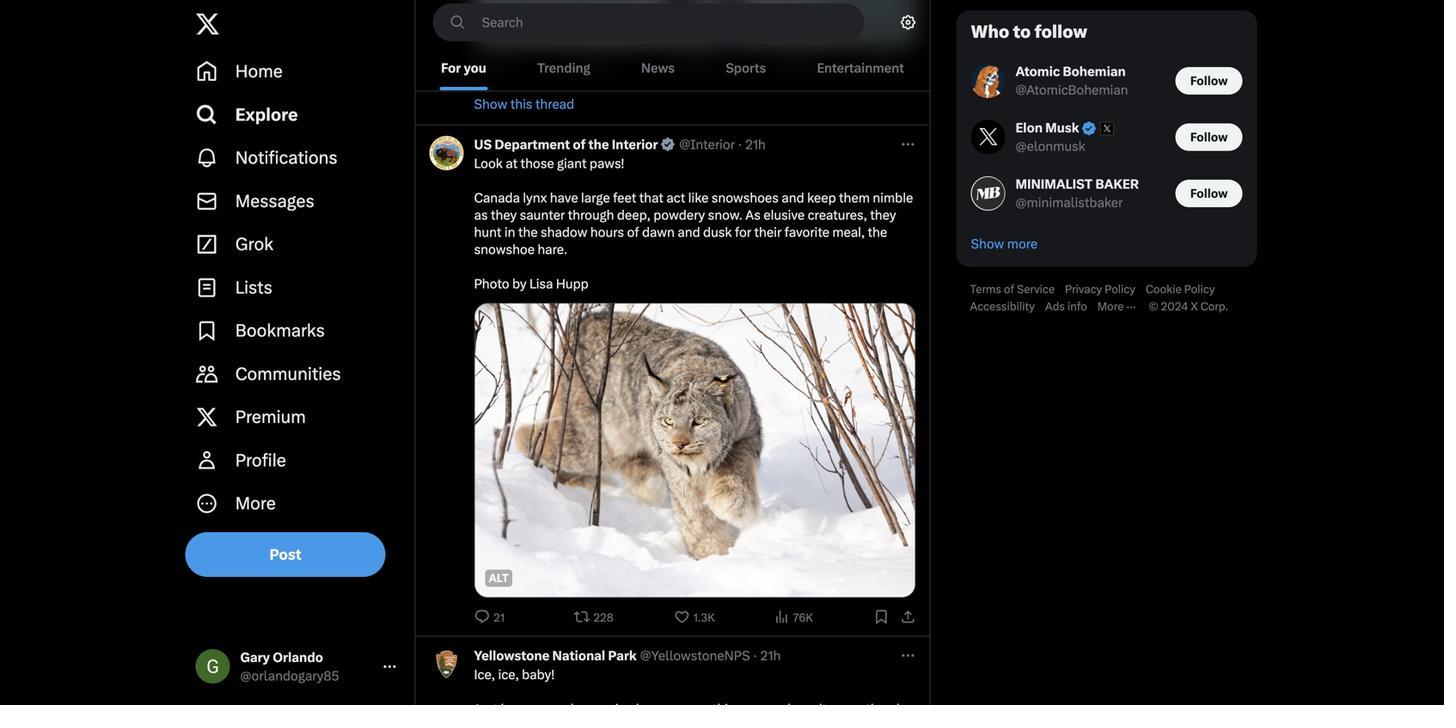 Task type: locate. For each thing, give the bounding box(es) containing it.
alt button up 18
[[485, 17, 512, 34]]

1 vertical spatial show
[[971, 236, 1005, 252]]

the right meal,
[[868, 224, 888, 240]]

policy for privacy policy
[[1105, 283, 1136, 296]]

policy inside cookie policy accessibility
[[1185, 283, 1215, 296]]

us department of the interior
[[474, 137, 658, 152]]

1 vertical spatial follow
[[1191, 130, 1228, 144]]

21h link
[[746, 136, 766, 153], [761, 647, 781, 664]]

and down "powdery"
[[678, 224, 701, 240]]

@atomicbohemian
[[1016, 82, 1129, 98]]

alt up 18
[[489, 19, 509, 32]]

2 follow button from the top
[[1176, 123, 1243, 151]]

ads
[[1046, 300, 1065, 313]]

snowshoes
[[712, 190, 779, 206]]

1 vertical spatial more
[[235, 493, 276, 514]]

profile link
[[185, 439, 408, 482]]

low
[[636, 701, 657, 705]]

21h
[[746, 137, 766, 152], [761, 648, 781, 663]]

the
[[589, 137, 609, 152], [518, 224, 538, 240], [868, 224, 888, 240]]

act
[[667, 190, 686, 206]]

elon musk link
[[1016, 119, 1116, 138]]

2 alt from the top
[[489, 571, 509, 585]]

alt button
[[485, 17, 512, 34], [485, 570, 512, 587]]

this left thread
[[511, 96, 533, 112]]

3 follow from the top
[[1191, 186, 1228, 201]]

21h link down 76k link
[[761, 647, 781, 664]]

2 policy from the left
[[1185, 283, 1215, 296]]

of inside footer navigation
[[1004, 283, 1015, 296]]

0 vertical spatial ·
[[739, 137, 742, 152]]

terms of service link
[[970, 283, 1065, 296]]

show inside who to follow section
[[971, 236, 1005, 252]]

1 vertical spatial of
[[627, 224, 639, 240]]

snowshoe
[[474, 242, 535, 257]]

home
[[235, 61, 283, 82]]

1 vertical spatial alt button
[[485, 570, 512, 587]]

alt for first alt button from the top
[[489, 19, 509, 32]]

18
[[494, 58, 506, 72]]

0 horizontal spatial policy
[[1105, 283, 1136, 296]]

national
[[553, 648, 606, 663]]

news
[[641, 60, 675, 76]]

0 vertical spatial 21h link
[[746, 136, 766, 153]]

department
[[495, 137, 570, 152]]

tab list containing for you
[[416, 45, 930, 91]]

who to follow
[[971, 21, 1088, 42]]

follow
[[1035, 21, 1088, 42]]

alt
[[489, 19, 509, 32], [489, 571, 509, 585]]

21h link right @interior link
[[746, 136, 766, 153]]

alt button up 21
[[485, 570, 512, 587]]

· right @interior link
[[739, 137, 742, 152]]

2 vertical spatial of
[[1004, 283, 1015, 296]]

2 horizontal spatial of
[[1004, 283, 1015, 296]]

1 vertical spatial ·
[[754, 648, 757, 663]]

follow for minimalist baker @minimalistbaker
[[1191, 186, 1228, 201]]

policy up x
[[1185, 283, 1215, 296]]

1 horizontal spatial the
[[589, 137, 609, 152]]

show more
[[971, 236, 1038, 252]]

Search query text field
[[472, 4, 864, 40]]

they down nimble
[[870, 207, 896, 223]]

minimalist baker link
[[1016, 176, 1139, 194]]

show
[[474, 96, 508, 112], [971, 236, 1005, 252]]

228 button
[[574, 608, 617, 626]]

1 horizontal spatial and
[[782, 190, 805, 206]]

© 2024 x corp.
[[1149, 300, 1229, 313]]

and up elusive
[[782, 190, 805, 206]]

gary
[[240, 650, 270, 665]]

for
[[735, 224, 752, 240]]

x
[[1191, 300, 1198, 313]]

tab list
[[416, 45, 930, 91]]

0 horizontal spatial more
[[235, 493, 276, 514]]

0 vertical spatial and
[[782, 190, 805, 206]]

0 vertical spatial of
[[573, 137, 586, 152]]

just
[[474, 701, 498, 705]]

0 vertical spatial more
[[1098, 300, 1124, 313]]

meal,
[[833, 224, 865, 240]]

notifications
[[235, 148, 338, 168]]

lists
[[235, 277, 272, 298]]

ice, ice, baby! just because we're running low on snow this season doesn't mean there'
[[474, 667, 909, 705]]

of up accessibility link
[[1004, 283, 1015, 296]]

· up season
[[754, 648, 757, 663]]

1 policy from the left
[[1105, 283, 1136, 296]]

3.6k button
[[674, 56, 721, 73]]

us
[[474, 137, 492, 152]]

0 horizontal spatial and
[[678, 224, 701, 240]]

park
[[608, 648, 637, 663]]

show this thread link
[[416, 83, 930, 125]]

1 vertical spatial and
[[678, 224, 701, 240]]

1 horizontal spatial more
[[1098, 300, 1124, 313]]

this right the snow
[[713, 701, 735, 705]]

1 vertical spatial alt
[[489, 571, 509, 585]]

that
[[639, 190, 664, 206]]

2 vertical spatial follow
[[1191, 186, 1228, 201]]

show down 'you'
[[474, 96, 508, 112]]

large
[[581, 190, 610, 206]]

2 vertical spatial follow button
[[1176, 180, 1243, 207]]

0 vertical spatial show
[[474, 96, 508, 112]]

bookmarks
[[235, 320, 325, 341]]

as
[[474, 207, 488, 223]]

1 follow from the top
[[1191, 73, 1228, 88]]

0 vertical spatial alt button
[[485, 17, 512, 34]]

ice,
[[474, 667, 495, 682]]

0 vertical spatial alt
[[489, 19, 509, 32]]

yellowstone national park link
[[474, 647, 637, 664]]

at
[[506, 156, 518, 171]]

favorite
[[785, 224, 830, 240]]

alt up 21
[[489, 571, 509, 585]]

of up giant
[[573, 137, 586, 152]]

atomic bohemian @atomicbohemian
[[1016, 64, 1129, 98]]

like
[[688, 190, 709, 206]]

baker
[[1096, 176, 1139, 192]]

verified account image
[[1081, 120, 1097, 136]]

18 replies, 318 reposts, 3621 likes, 115492 views group
[[474, 56, 916, 73]]

3.6k
[[694, 58, 717, 72]]

0 vertical spatial follow
[[1191, 73, 1228, 88]]

Search search field
[[433, 3, 865, 41]]

1 horizontal spatial ·
[[754, 648, 757, 663]]

because
[[501, 701, 551, 705]]

orlando
[[273, 650, 323, 665]]

76k link
[[774, 608, 817, 626]]

more down profile
[[235, 493, 276, 514]]

us department of the interior link
[[474, 136, 676, 153]]

show left more
[[971, 236, 1005, 252]]

·
[[739, 137, 742, 152], [754, 648, 757, 663]]

of down "deep,"
[[627, 224, 639, 240]]

follow for atomic bohemian @atomicbohemian
[[1191, 73, 1228, 88]]

2 they from the left
[[870, 207, 896, 223]]

1 vertical spatial 21h link
[[761, 647, 781, 664]]

policy up more dropdown button
[[1105, 283, 1136, 296]]

the inside 'us department of the interior' link
[[589, 137, 609, 152]]

this inside ice, ice, baby! just because we're running low on snow this season doesn't mean there'
[[713, 701, 735, 705]]

dawn
[[642, 224, 675, 240]]

2 follow from the top
[[1191, 130, 1228, 144]]

sports link
[[700, 45, 792, 91]]

1 horizontal spatial of
[[627, 224, 639, 240]]

1 vertical spatial 21h
[[761, 648, 781, 663]]

they up the in
[[491, 207, 517, 223]]

lisa
[[530, 276, 553, 292]]

@yellowstonenps link
[[640, 647, 750, 664]]

post link
[[185, 532, 386, 577]]

the up paws!
[[589, 137, 609, 152]]

1 horizontal spatial show
[[971, 236, 1005, 252]]

and
[[782, 190, 805, 206], [678, 224, 701, 240]]

0 horizontal spatial show
[[474, 96, 508, 112]]

hunt
[[474, 224, 502, 240]]

0 horizontal spatial this
[[511, 96, 533, 112]]

for you link
[[416, 45, 512, 91]]

1 follow button from the top
[[1176, 67, 1243, 94]]

more inside more popup button
[[235, 493, 276, 514]]

hupp
[[556, 276, 589, 292]]

1 horizontal spatial this
[[713, 701, 735, 705]]

them
[[839, 190, 870, 206]]

more down the privacy policy link
[[1098, 300, 1124, 313]]

3 follow button from the top
[[1176, 180, 1243, 207]]

21h down 76k link
[[761, 648, 781, 663]]

18 button
[[474, 56, 509, 73]]

follow
[[1191, 73, 1228, 88], [1191, 130, 1228, 144], [1191, 186, 1228, 201]]

0 horizontal spatial they
[[491, 207, 517, 223]]

the right the in
[[518, 224, 538, 240]]

1 alt from the top
[[489, 19, 509, 32]]

@minimalistbaker link
[[1016, 194, 1123, 211]]

0 horizontal spatial the
[[518, 224, 538, 240]]

0 vertical spatial follow button
[[1176, 67, 1243, 94]]

lists link
[[185, 266, 408, 309]]

1 horizontal spatial they
[[870, 207, 896, 223]]

0 horizontal spatial of
[[573, 137, 586, 152]]

verified account image
[[660, 136, 676, 153]]

notifications link
[[185, 136, 408, 180]]

nimble
[[873, 190, 913, 206]]

corp.
[[1201, 300, 1229, 313]]

1 vertical spatial follow button
[[1176, 123, 1243, 151]]

1 vertical spatial this
[[713, 701, 735, 705]]

1 horizontal spatial policy
[[1185, 283, 1215, 296]]

21h right @interior link
[[746, 137, 766, 152]]



Task type: describe. For each thing, give the bounding box(es) containing it.
follow button for atomic bohemian @atomicbohemian
[[1176, 67, 1243, 94]]

elon
[[1016, 120, 1043, 135]]

profile
[[235, 450, 286, 471]]

entertainment
[[817, 60, 905, 76]]

0 vertical spatial 21h
[[746, 137, 766, 152]]

show this thread
[[474, 96, 574, 112]]

premium
[[235, 407, 306, 427]]

on
[[660, 701, 675, 705]]

who
[[971, 21, 1010, 42]]

canada
[[474, 190, 520, 206]]

@elonmusk link
[[1016, 138, 1086, 155]]

21h link for @yellowstonenps
[[761, 647, 781, 664]]

entertainment link
[[792, 45, 930, 91]]

shadow
[[541, 224, 588, 240]]

2 horizontal spatial the
[[868, 224, 888, 240]]

yellowstone national park @yellowstonenps · 21h
[[474, 648, 781, 663]]

musk
[[1046, 120, 1080, 135]]

in
[[505, 224, 515, 240]]

21h link for @interior
[[746, 136, 766, 153]]

elon musk
[[1016, 120, 1080, 135]]

©
[[1149, 300, 1159, 313]]

ads info link
[[1046, 300, 1098, 314]]

bookmarks link
[[185, 309, 408, 352]]

alt for first alt button from the bottom
[[489, 571, 509, 585]]

accessibility
[[970, 300, 1035, 313]]

season
[[738, 701, 780, 705]]

2 alt button from the top
[[485, 570, 512, 587]]

show for show more
[[971, 236, 1005, 252]]

who to follow section
[[958, 11, 1257, 266]]

have
[[550, 190, 578, 206]]

mean
[[830, 701, 863, 705]]

those
[[521, 156, 554, 171]]

post
[[270, 546, 301, 563]]

of inside the look at those giant paws! canada lynx have large feet that act like snowshoes and keep them nimble as they saunter through deep, powdery snow. as elusive creatures, they hunt in the shadow hours of dawn and dusk for their favorite meal, the snowshoe hare. photo by lisa hupp
[[627, 224, 639, 240]]

minimalist baker @minimalistbaker
[[1016, 176, 1139, 210]]

21 replies, 228 reposts, 1338 likes, 76729 views group
[[474, 608, 916, 626]]

@yellowstonenps
[[640, 648, 750, 663]]

photo
[[474, 276, 510, 292]]

saunter
[[520, 207, 565, 223]]

interior
[[612, 137, 658, 152]]

ads info
[[1046, 300, 1088, 313]]

@interior · 21h
[[679, 137, 766, 152]]

baby!
[[522, 667, 555, 682]]

0 horizontal spatial ·
[[739, 137, 742, 152]]

home link
[[185, 50, 408, 93]]

more
[[1008, 236, 1038, 252]]

accessibility link
[[970, 300, 1046, 314]]

gary orlando @orlandogary85
[[240, 650, 339, 684]]

as
[[746, 207, 761, 223]]

follow button for minimalist baker @minimalistbaker
[[1176, 180, 1243, 207]]

more inside more dropdown button
[[1098, 300, 1124, 313]]

@minimalistbaker
[[1016, 195, 1123, 210]]

footer navigation
[[957, 281, 1258, 315]]

snow.
[[708, 207, 743, 223]]

communities
[[235, 364, 341, 384]]

atomic bohemian link
[[1016, 63, 1129, 81]]

1 alt button from the top
[[485, 17, 512, 34]]

yellowstone
[[474, 648, 550, 663]]

cookie
[[1146, 283, 1182, 296]]

through
[[568, 207, 614, 223]]

show for show this thread
[[474, 96, 508, 112]]

info
[[1068, 300, 1088, 313]]

powdery
[[654, 207, 705, 223]]

explore link
[[185, 93, 408, 136]]

@atomicbohemian link
[[1016, 81, 1129, 99]]

feet
[[613, 190, 637, 206]]

communities link
[[185, 352, 408, 396]]

snow
[[678, 701, 710, 705]]

115k
[[793, 58, 817, 72]]

we're
[[554, 701, 585, 705]]

thread
[[536, 96, 574, 112]]

228
[[594, 611, 614, 624]]

minimalist
[[1016, 176, 1093, 192]]

0 vertical spatial this
[[511, 96, 533, 112]]

policy for cookie policy accessibility
[[1185, 283, 1215, 296]]

show more link
[[958, 222, 1257, 266]]

ice,
[[498, 667, 519, 682]]

premium link
[[185, 396, 408, 439]]

running
[[588, 701, 633, 705]]

primary navigation
[[185, 50, 408, 525]]

cookie policy accessibility
[[970, 283, 1215, 313]]

to
[[1013, 21, 1031, 42]]

giant
[[557, 156, 587, 171]]

bohemian
[[1063, 64, 1126, 79]]

1 they from the left
[[491, 207, 517, 223]]

@elonmusk
[[1016, 139, 1086, 154]]

grok link
[[185, 223, 408, 266]]

elusive
[[764, 207, 805, 223]]

@orlandogary85
[[240, 668, 339, 684]]

doesn't
[[783, 701, 827, 705]]

115k link
[[774, 56, 820, 73]]

deep,
[[617, 207, 651, 223]]



Task type: vqa. For each thing, say whether or not it's contained in the screenshot.
The "3.6K" BUTTON on the left
yes



